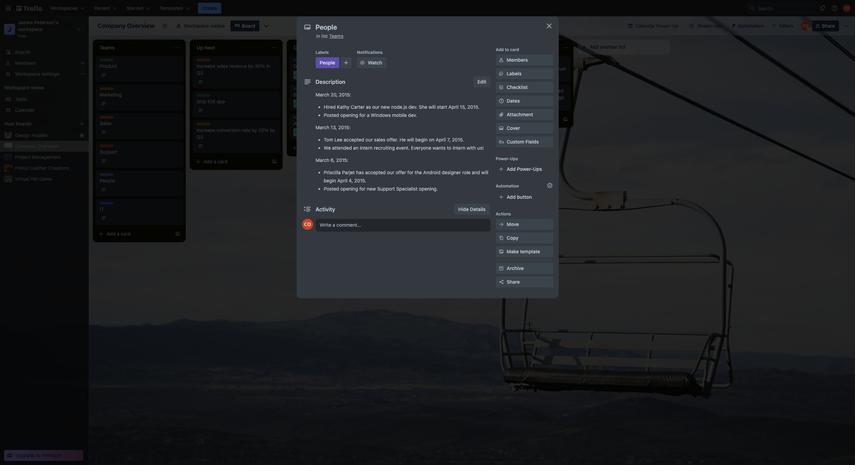 Task type: describe. For each thing, give the bounding box(es) containing it.
our for as
[[372, 104, 380, 110]]

bravo to lauren for taking the lead and finishing the new landing page design!
[[488, 88, 564, 107]]

she
[[419, 104, 427, 110]]

upgrade
[[16, 453, 35, 459]]

to inside tom lee accepted our sales offer. he will begin on april 7, 2015. we attended an intern recruiting event. everyone wants to intern with us!
[[447, 145, 451, 151]]

sm image for watch
[[359, 59, 366, 66]]

april inside tom lee accepted our sales offer. he will begin on april 7, 2015. we attended an intern recruiting event. everyone wants to intern with us!
[[436, 137, 446, 143]]

custom
[[507, 139, 524, 145]]

add a card button for analytics data
[[290, 143, 366, 154]]

customize views image
[[263, 23, 270, 29]]

0 horizontal spatial company overview
[[15, 143, 58, 149]]

7,
[[447, 137, 451, 143]]

product for ship ios app
[[197, 94, 212, 99]]

calendar link
[[15, 107, 85, 114]]

1 horizontal spatial christina overa (christinaovera) image
[[801, 21, 810, 31]]

product ship ios app
[[197, 94, 225, 104]]

opening inside priscilla parjet has accepted our offer for the android designer role and will begin april 4, 2015. posted opening for new support specialist opening.
[[340, 186, 358, 192]]

virtual
[[15, 176, 29, 182]]

hired
[[324, 104, 336, 110]]

20%
[[258, 127, 269, 133]]

color: yellow, title: "marketing" element for increase conversion rate by 20% by q3
[[197, 123, 216, 128]]

it for develop
[[294, 59, 297, 64]]

windows
[[371, 112, 391, 118]]

power-ups inside button
[[698, 23, 723, 29]]

add inside 'button'
[[590, 44, 599, 50]]

by right 20%
[[270, 127, 275, 133]]

ever
[[557, 66, 567, 72]]

pet
[[31, 176, 38, 182]]

us!
[[477, 145, 484, 151]]

designer
[[442, 170, 461, 175]]

17,
[[310, 101, 315, 106]]

edit button
[[473, 76, 490, 87]]

oct for brand
[[302, 101, 309, 106]]

in inside sales increase sales revenue by 30% in q3
[[266, 63, 270, 69]]

sm image for members
[[498, 57, 505, 64]]

company overview link
[[15, 143, 85, 150]]

ship ios app link
[[197, 98, 276, 105]]

workspace for workspace views
[[4, 85, 30, 90]]

1 vertical spatial share button
[[496, 277, 553, 288]]

calendar power-up
[[635, 23, 678, 29]]

2022 for data
[[318, 130, 328, 135]]

add a card up cover
[[494, 116, 519, 122]]

product for brand guidelines
[[294, 87, 309, 93]]

opening.
[[419, 186, 438, 192]]

james peterson's workspace free
[[18, 19, 60, 39]]

2015: for march 13, 2015:
[[338, 125, 351, 130]]

sales inside sales increase sales revenue by 30% in q3
[[217, 63, 228, 69]]

the up landing
[[546, 88, 553, 94]]

copy link
[[496, 233, 553, 244]]

close dialog image
[[545, 22, 553, 30]]

archive
[[507, 266, 524, 271]]

people for people people
[[100, 173, 113, 179]]

color: yellow, title: "marketing" element for analytics data
[[294, 116, 313, 121]]

details
[[470, 207, 486, 212]]

visible
[[210, 23, 225, 29]]

actions
[[496, 212, 511, 217]]

0 notifications image
[[818, 4, 827, 12]]

april inside priscilla parjet has accepted our offer for the android designer role and will begin april 4, 2015. posted opening for new support specialist opening.
[[337, 178, 348, 184]]

premium
[[42, 453, 61, 459]]

watch button
[[357, 57, 386, 68]]

add power-ups
[[507, 166, 542, 172]]

start
[[437, 104, 447, 110]]

marketing analytics data
[[294, 116, 325, 126]]

to for lauren
[[501, 88, 506, 94]]

huddle
[[32, 132, 47, 138]]

support down "node.js"
[[391, 116, 407, 121]]

1 intern from the left
[[360, 145, 373, 151]]

color: yellow, title: "marketing" element up oct 17, 2022
[[309, 87, 328, 93]]

sm image for move
[[498, 221, 505, 228]]

sm image for cover
[[498, 125, 505, 132]]

make template link
[[496, 246, 553, 257]]

analytics data link
[[294, 120, 373, 127]]

0 vertical spatial christina overa (christinaovera) image
[[843, 4, 851, 12]]

add a card for sales
[[107, 231, 131, 237]]

has
[[356, 170, 364, 175]]

sm image for archive
[[498, 265, 505, 272]]

for right offer
[[407, 170, 414, 175]]

product product
[[100, 59, 117, 69]]

2015: for march 20, 2015:
[[339, 92, 351, 98]]

it for it
[[100, 202, 103, 207]]

support inside the support support
[[100, 145, 116, 150]]

oct for engineering
[[302, 72, 309, 77]]

0 vertical spatial list
[[321, 33, 328, 39]]

4,
[[349, 178, 353, 184]]

ship
[[197, 99, 206, 104]]

primary element
[[0, 0, 855, 16]]

1 vertical spatial overview
[[37, 143, 58, 149]]

table
[[15, 96, 27, 102]]

the down lauren
[[517, 95, 524, 100]]

list inside add another list 'button'
[[619, 44, 626, 50]]

march for march 20, 2015:
[[316, 92, 329, 98]]

the inside priscilla parjet has accepted our offer for the android designer role and will begin april 4, 2015. posted opening for new support specialist opening.
[[415, 170, 422, 175]]

priscilla parjet has accepted our offer for the android designer role and will begin april 4, 2015. posted opening for new support specialist opening.
[[324, 170, 489, 192]]

james peterson's workspace link
[[18, 19, 60, 32]]

create from template… image for marketing
[[272, 159, 277, 165]]

lauren
[[507, 88, 522, 94]]

2022 inside 'checkbox'
[[415, 101, 425, 106]]

labels inside labels 'link'
[[507, 71, 522, 76]]

teams
[[329, 33, 344, 39]]

power-ups button
[[684, 20, 727, 31]]

support inside priscilla parjet has accepted our offer for the android designer role and will begin april 4, 2015. posted opening for new support specialist opening.
[[377, 186, 395, 192]]

2015. inside hired kathy carter as our new node.js dev. she will start april 15, 2015. posted opening for a windows mobile dev.
[[467, 104, 480, 110]]

by for 30%
[[248, 63, 253, 69]]

to for card
[[505, 47, 509, 52]]

marketing for analytics
[[294, 116, 313, 121]]

everyone
[[411, 145, 431, 151]]

day!
[[522, 73, 532, 79]]

0 horizontal spatial christina overa (christinaovera) image
[[302, 219, 313, 230]]

data
[[315, 121, 325, 126]]

marketing increase conversion rate by 20% by q3
[[197, 123, 275, 140]]

marketing for marketing
[[100, 87, 120, 93]]

our inside tom lee accepted our sales offer. he will begin on april 7, 2015. we attended an intern recruiting event. everyone wants to intern with us!
[[366, 137, 373, 143]]

marketing inside product marketing brand guidelines
[[309, 87, 328, 93]]

search image
[[750, 5, 756, 11]]

posted inside priscilla parjet has accepted our offer for the android designer role and will begin april 4, 2015. posted opening for new support specialist opening.
[[324, 186, 339, 192]]

0 vertical spatial dev.
[[409, 104, 418, 110]]

workspace visible
[[184, 23, 225, 29]]

by for 20%
[[252, 127, 257, 133]]

automation inside button
[[738, 23, 764, 29]]

add button
[[507, 194, 532, 200]]

1 horizontal spatial color: red, title: "support" element
[[391, 116, 407, 121]]

views
[[31, 85, 44, 90]]

accepted inside priscilla parjet has accepted our offer for the android designer role and will begin april 4, 2015. posted opening for new support specialist opening.
[[365, 170, 386, 175]]

sales link
[[100, 120, 179, 127]]

color: orange, title: "sales" element for increase
[[197, 59, 210, 64]]

tom inside bravo to tom for answering the most customer support emails ever received in one day!
[[507, 59, 517, 65]]

card down nov 24, 2022
[[315, 145, 325, 151]]

create
[[202, 5, 217, 11]]

1 vertical spatial ups
[[510, 156, 518, 161]]

carter
[[351, 104, 365, 110]]

another
[[600, 44, 618, 50]]

engineering
[[313, 63, 339, 69]]

leather
[[30, 165, 47, 171]]

with
[[467, 145, 476, 151]]

Search field
[[756, 3, 815, 13]]

bravo for and
[[488, 88, 500, 94]]

15,
[[460, 104, 466, 110]]

develop
[[294, 63, 312, 69]]

and inside priscilla parjet has accepted our offer for the android designer role and will begin april 4, 2015. posted opening for new support specialist opening.
[[472, 170, 480, 175]]

lead
[[554, 88, 563, 94]]

company inside the "board name" text box
[[98, 22, 126, 29]]

1 vertical spatial power-ups
[[496, 156, 518, 161]]

2015. inside priscilla parjet has accepted our offer for the android designer role and will begin april 4, 2015. posted opening for new support specialist opening.
[[354, 178, 366, 184]]

card up the customer
[[510, 47, 519, 52]]

nov
[[302, 130, 309, 135]]

product for product
[[100, 59, 115, 64]]

oct 18, 2022
[[302, 72, 327, 77]]

and inside bravo to lauren for taking the lead and finishing the new landing page design!
[[488, 95, 496, 100]]

1 vertical spatial company
[[15, 143, 36, 149]]

18,
[[310, 72, 316, 77]]

cover link
[[496, 123, 553, 134]]

sales sales
[[100, 116, 112, 126]]

notifications
[[357, 50, 383, 55]]

mobile
[[392, 112, 407, 118]]

a inside hired kathy carter as our new node.js dev. she will start april 15, 2015. posted opening for a windows mobile dev.
[[367, 112, 370, 118]]

guidelines
[[308, 92, 331, 98]]

for down has
[[360, 186, 366, 192]]

customer
[[500, 66, 521, 72]]

workspace for workspace visible
[[184, 23, 209, 29]]

add another list
[[590, 44, 626, 50]]

6,
[[331, 157, 335, 163]]

q3 for increase conversion rate by 20% by q3
[[197, 134, 203, 140]]

we
[[324, 145, 331, 151]]

the inside bravo to tom for answering the most customer support emails ever received in one day!
[[549, 59, 556, 65]]

show menu image
[[843, 23, 849, 29]]

board
[[242, 23, 255, 29]]

specialist
[[396, 186, 418, 192]]

filters button
[[769, 20, 796, 31]]

1 vertical spatial automation
[[496, 184, 519, 189]]

1 vertical spatial color: green, title: "product" element
[[294, 87, 309, 93]]

0 vertical spatial color: purple, title: "people" element
[[316, 57, 339, 68]]

support inside bravo to tom for answering the most customer support emails ever received in one day!
[[523, 66, 540, 72]]

posted inside hired kathy carter as our new node.js dev. she will start april 15, 2015. posted opening for a windows mobile dev.
[[324, 112, 339, 118]]

color: green, title: "product" element for ship ios app
[[197, 94, 212, 99]]

color: blue, title: "it" element for develop
[[294, 59, 307, 64]]

marketing for increase
[[197, 123, 216, 128]]

new inside bravo to lauren for taking the lead and finishing the new landing page design!
[[525, 95, 534, 100]]

j
[[8, 25, 12, 33]]

card down increase conversion rate by 20% by q3 link
[[218, 159, 228, 165]]

marketing up sales sales
[[100, 92, 122, 98]]

sm image for checklist
[[498, 84, 505, 91]]

card right event.
[[412, 145, 422, 151]]

upgrade to premium link
[[4, 451, 83, 462]]

create from template… image for support
[[466, 145, 471, 151]]

labels link
[[496, 68, 553, 79]]

card down 'it' link at the top
[[121, 231, 131, 237]]

button
[[517, 194, 532, 200]]



Task type: vqa. For each thing, say whether or not it's contained in the screenshot.


Task type: locate. For each thing, give the bounding box(es) containing it.
color: yellow, title: "marketing" element down product product
[[100, 87, 120, 93]]

2022 right 24,
[[318, 130, 328, 135]]

2022
[[317, 72, 327, 77], [316, 101, 326, 106], [415, 101, 425, 106], [318, 130, 328, 135]]

labels left day!
[[507, 71, 522, 76]]

the left android
[[415, 170, 422, 175]]

add a card button for sales
[[96, 229, 172, 240]]

sm image left watch
[[359, 59, 366, 66]]

calendar for calendar power-up
[[635, 23, 655, 29]]

1 vertical spatial create from template… image
[[175, 231, 180, 237]]

sm image inside move link
[[498, 221, 505, 228]]

new inside hired kathy carter as our new node.js dev. she will start april 15, 2015. posted opening for a windows mobile dev.
[[381, 104, 390, 110]]

accepted right has
[[365, 170, 386, 175]]

workspace views
[[4, 85, 44, 90]]

it link
[[100, 206, 179, 213]]

product inside product product
[[100, 59, 115, 64]]

checklist link
[[496, 82, 553, 93]]

people link
[[100, 178, 179, 184]]

0 horizontal spatial ups
[[510, 156, 518, 161]]

by right rate
[[252, 127, 257, 133]]

1 horizontal spatial members
[[507, 57, 528, 63]]

1 vertical spatial begin
[[324, 178, 336, 184]]

copy
[[507, 235, 519, 241]]

company right workspace navigation collapse icon
[[98, 22, 126, 29]]

marketing marketing
[[100, 87, 122, 98]]

0 vertical spatial workspace
[[184, 23, 209, 29]]

0 vertical spatial color: green, title: "product" element
[[100, 59, 115, 64]]

2 horizontal spatial will
[[481, 170, 489, 175]]

and up design!
[[488, 95, 496, 100]]

support up day!
[[523, 66, 540, 72]]

increase left conversion
[[197, 127, 215, 133]]

increase left revenue
[[197, 63, 215, 69]]

color: purple, title: "people" element down the support support at the left top of the page
[[100, 173, 113, 179]]

0 vertical spatial in
[[316, 33, 320, 39]]

workspace up table
[[4, 85, 30, 90]]

sm image inside checklist link
[[498, 84, 505, 91]]

our for accepted
[[387, 170, 394, 175]]

to inside bravo to lauren for taking the lead and finishing the new landing page design!
[[501, 88, 506, 94]]

0 vertical spatial create from template… image
[[369, 145, 374, 151]]

bravo up design!
[[488, 88, 500, 94]]

bravo for customer
[[488, 59, 500, 65]]

marketing up oct 17, 2022
[[309, 87, 328, 93]]

bravo inside bravo to tom for answering the most customer support emails ever received in one day!
[[488, 59, 500, 65]]

0 vertical spatial company
[[98, 22, 126, 29]]

sm image inside labels 'link'
[[498, 70, 505, 77]]

ups up add power-ups
[[510, 156, 518, 161]]

2 sm image from the top
[[498, 125, 505, 132]]

list right another
[[619, 44, 626, 50]]

it develop engineering blog
[[294, 59, 350, 69]]

sm image inside archive link
[[498, 265, 505, 272]]

ios
[[208, 99, 215, 104]]

product inside the product ship ios app
[[197, 94, 212, 99]]

0 horizontal spatial create from template… image
[[175, 231, 180, 237]]

add a card for increase conversion rate by 20% by q3
[[203, 159, 228, 165]]

2022 for engineering
[[317, 72, 327, 77]]

received
[[488, 73, 506, 79]]

1 vertical spatial our
[[366, 137, 373, 143]]

sales for increase
[[197, 59, 207, 64]]

make
[[507, 249, 519, 255]]

on
[[429, 137, 435, 143]]

it it
[[100, 202, 104, 212]]

marketing inside marketing marketing
[[100, 87, 120, 93]]

support left specialist
[[377, 186, 395, 192]]

0 horizontal spatial share
[[507, 279, 520, 285]]

Mar 23, 2022 checkbox
[[391, 100, 427, 108]]

and right role
[[472, 170, 480, 175]]

2 vertical spatial color: green, title: "product" element
[[197, 94, 212, 99]]

taking
[[531, 88, 544, 94]]

node.js
[[391, 104, 407, 110]]

brand
[[294, 92, 307, 98]]

intern right an
[[360, 145, 373, 151]]

overview inside the "board name" text box
[[127, 22, 155, 29]]

color: green, title: "product" element
[[100, 59, 115, 64], [294, 87, 309, 93], [197, 94, 212, 99]]

in right 30%
[[266, 63, 270, 69]]

card
[[510, 47, 519, 52], [509, 116, 519, 122], [315, 145, 325, 151], [412, 145, 422, 151], [218, 159, 228, 165], [121, 231, 131, 237]]

list left teams
[[321, 33, 328, 39]]

add a card for analytics data
[[300, 145, 325, 151]]

q3
[[197, 70, 203, 76], [197, 134, 203, 140]]

color: blue, title: "it" element
[[294, 59, 307, 64], [100, 202, 113, 207]]

1 vertical spatial and
[[472, 170, 480, 175]]

0 vertical spatial sales
[[217, 63, 228, 69]]

for inside bravo to lauren for taking the lead and finishing the new landing page design!
[[524, 88, 530, 94]]

april inside hired kathy carter as our new node.js dev. she will start april 15, 2015. posted opening for a windows mobile dev.
[[449, 104, 459, 110]]

tom inside tom lee accepted our sales offer. he will begin on april 7, 2015. we attended an intern recruiting event. everyone wants to intern with us!
[[324, 137, 333, 143]]

24,
[[311, 130, 317, 135]]

by left 30%
[[248, 63, 253, 69]]

people down the support support at the left top of the page
[[100, 173, 113, 179]]

revenue
[[229, 63, 247, 69]]

1 increase from the top
[[197, 63, 215, 69]]

1 vertical spatial color: orange, title: "sales" element
[[100, 116, 113, 121]]

1 horizontal spatial workspace
[[184, 23, 209, 29]]

company
[[98, 22, 126, 29], [15, 143, 36, 149]]

create from template… image for sales
[[175, 231, 180, 237]]

support up people people
[[100, 149, 117, 155]]

2022 inside option
[[318, 130, 328, 135]]

1 vertical spatial sales
[[374, 137, 385, 143]]

color: red, title: "support" element
[[391, 116, 407, 121], [100, 145, 116, 150]]

our inside hired kathy carter as our new node.js dev. she will start april 15, 2015. posted opening for a windows mobile dev.
[[372, 104, 380, 110]]

march for march 6, 2015:
[[316, 157, 329, 163]]

accepted inside tom lee accepted our sales offer. he will begin on april 7, 2015. we attended an intern recruiting event. everyone wants to intern with us!
[[344, 137, 364, 143]]

peterson's
[[34, 19, 59, 25]]

0 horizontal spatial color: green, title: "product" element
[[100, 59, 115, 64]]

will inside priscilla parjet has accepted our offer for the android designer role and will begin april 4, 2015. posted opening for new support specialist opening.
[[481, 170, 489, 175]]

people up oct 18, 2022
[[320, 60, 335, 66]]

our right as
[[372, 104, 380, 110]]

march 6, 2015:
[[316, 157, 348, 163]]

2015: right 13,
[[338, 125, 351, 130]]

workspace left visible
[[184, 23, 209, 29]]

0 vertical spatial begin
[[415, 137, 428, 143]]

move link
[[496, 219, 553, 230]]

add
[[590, 44, 599, 50], [496, 47, 504, 52], [494, 116, 503, 122], [300, 145, 309, 151], [397, 145, 406, 151], [203, 159, 213, 165], [507, 166, 516, 172], [507, 194, 516, 200], [107, 231, 116, 237]]

our left offer
[[387, 170, 394, 175]]

support support
[[100, 145, 117, 155]]

overview down design huddle 'link'
[[37, 143, 58, 149]]

in left teams link at left
[[316, 33, 320, 39]]

increase inside sales increase sales revenue by 30% in q3
[[197, 63, 215, 69]]

ups left automation button at the top
[[714, 23, 723, 29]]

add a card down 'it' link at the top
[[107, 231, 131, 237]]

tom up the customer
[[507, 59, 517, 65]]

1 vertical spatial increase
[[197, 127, 215, 133]]

1 vertical spatial 2015:
[[338, 125, 351, 130]]

0 vertical spatial share button
[[812, 20, 839, 31]]

your boards with 5 items element
[[4, 120, 69, 128]]

1 posted from the top
[[324, 112, 339, 118]]

by inside sales increase sales revenue by 30% in q3
[[248, 63, 253, 69]]

begin inside tom lee accepted our sales offer. he will begin on april 7, 2015. we attended an intern recruiting event. everyone wants to intern with us!
[[415, 137, 428, 143]]

march 20, 2015:
[[316, 92, 351, 98]]

add board image
[[79, 121, 85, 127]]

page
[[553, 95, 564, 100]]

create from template… image for analytics data
[[369, 145, 374, 151]]

0 horizontal spatial sales
[[217, 63, 228, 69]]

in down the customer
[[508, 73, 512, 79]]

calendar down table
[[15, 107, 35, 113]]

0 horizontal spatial begin
[[324, 178, 336, 184]]

game
[[39, 176, 52, 182]]

labels
[[316, 50, 329, 55], [507, 71, 522, 76]]

1 horizontal spatial new
[[381, 104, 390, 110]]

kathy
[[337, 104, 350, 110]]

sm image left the one
[[498, 70, 505, 77]]

0 horizontal spatial 2015.
[[354, 178, 366, 184]]

increase for increase sales revenue by 30% in q3
[[197, 63, 215, 69]]

color: orange, title: "sales" element for sales
[[100, 116, 113, 121]]

color: red, title: "support" element down sales sales
[[100, 145, 116, 150]]

starred icon image
[[79, 133, 85, 138]]

for inside bravo to tom for answering the most customer support emails ever received in one day!
[[518, 59, 524, 65]]

sm image inside watch button
[[359, 59, 366, 66]]

0 vertical spatial color: red, title: "support" element
[[391, 116, 407, 121]]

sm image up finishing
[[498, 84, 505, 91]]

to for tom
[[501, 59, 506, 65]]

0 vertical spatial opening
[[340, 112, 358, 118]]

1 vertical spatial company overview
[[15, 143, 58, 149]]

members link down boards at the top of page
[[0, 58, 89, 69]]

2015: right 6,
[[336, 157, 348, 163]]

marketing inside the marketing increase conversion rate by 20% by q3
[[197, 123, 216, 128]]

sales inside sales increase sales revenue by 30% in q3
[[197, 59, 207, 64]]

people for people
[[320, 60, 335, 66]]

1 vertical spatial dev.
[[408, 112, 417, 118]]

add a card down nov 24, 2022 option at top
[[300, 145, 325, 151]]

0 horizontal spatial color: orange, title: "sales" element
[[100, 116, 113, 121]]

add a card button for increase conversion rate by 20% by q3
[[193, 156, 269, 167]]

Nov 24, 2022 checkbox
[[294, 128, 330, 137]]

sm image
[[498, 84, 505, 91], [498, 125, 505, 132]]

2 vertical spatial in
[[508, 73, 512, 79]]

automation
[[738, 23, 764, 29], [496, 184, 519, 189]]

1 march from the top
[[316, 92, 329, 98]]

0 horizontal spatial intern
[[360, 145, 373, 151]]

color: green, title: "product" element up marketing marketing
[[100, 59, 115, 64]]

the up emails
[[549, 59, 556, 65]]

0 horizontal spatial power-ups
[[496, 156, 518, 161]]

sm image left 'archive'
[[498, 265, 505, 272]]

march left 6,
[[316, 157, 329, 163]]

share for the topmost share button
[[822, 23, 835, 29]]

1 horizontal spatial color: orange, title: "sales" element
[[197, 59, 210, 64]]

0 horizontal spatial calendar
[[15, 107, 35, 113]]

march left 20,
[[316, 92, 329, 98]]

in
[[316, 33, 320, 39], [266, 63, 270, 69], [508, 73, 512, 79]]

to inside bravo to tom for answering the most customer support emails ever received in one day!
[[501, 59, 506, 65]]

hide
[[458, 207, 469, 212]]

tom
[[507, 59, 517, 65], [324, 137, 333, 143]]

will right role
[[481, 170, 489, 175]]

ups down fields
[[533, 166, 542, 172]]

2022 inside option
[[316, 101, 326, 106]]

product inside product marketing brand guidelines
[[294, 87, 309, 93]]

labels up it develop engineering blog
[[316, 50, 329, 55]]

color: yellow, title: "marketing" element for marketing
[[100, 87, 120, 93]]

1 vertical spatial color: purple, title: "people" element
[[100, 173, 113, 179]]

2 intern from the left
[[453, 145, 465, 151]]

teams link
[[329, 33, 344, 39]]

design huddle
[[15, 132, 47, 138]]

sales inside tom lee accepted our sales offer. he will begin on april 7, 2015. we attended an intern recruiting event. everyone wants to intern with us!
[[374, 137, 385, 143]]

sm image inside make template link
[[498, 249, 505, 255]]

sm image inside cover link
[[498, 125, 505, 132]]

1 vertical spatial share
[[507, 279, 520, 285]]

0 vertical spatial 2015.
[[467, 104, 480, 110]]

2 opening from the top
[[340, 186, 358, 192]]

creations
[[48, 165, 69, 171]]

company overview inside the "board name" text box
[[98, 22, 155, 29]]

1 horizontal spatial members link
[[496, 55, 553, 66]]

q3 inside sales increase sales revenue by 30% in q3
[[197, 70, 203, 76]]

add button button
[[496, 192, 553, 203]]

pwau leather creations link
[[15, 165, 85, 172]]

j link
[[4, 24, 15, 35]]

april left '7,'
[[436, 137, 446, 143]]

23,
[[407, 101, 413, 106]]

q3 for increase sales revenue by 30% in q3
[[197, 70, 203, 76]]

color: yellow, title: "marketing" element
[[100, 87, 120, 93], [309, 87, 328, 93], [294, 116, 313, 121], [197, 123, 216, 128]]

1 horizontal spatial and
[[488, 95, 496, 100]]

1 vertical spatial color: red, title: "support" element
[[100, 145, 116, 150]]

christina overa (christinaovera) image
[[843, 4, 851, 12], [801, 21, 810, 31], [302, 219, 313, 230]]

will inside hired kathy carter as our new node.js dev. she will start april 15, 2015. posted opening for a windows mobile dev.
[[429, 104, 436, 110]]

0 horizontal spatial members link
[[0, 58, 89, 69]]

add a card down 'he'
[[397, 145, 422, 151]]

1 vertical spatial 2015.
[[452, 137, 464, 143]]

color: green, title: "product" element up oct 17, 2022 option
[[294, 87, 309, 93]]

share for the bottommost share button
[[507, 279, 520, 285]]

sm image for make template
[[498, 249, 505, 255]]

0 vertical spatial increase
[[197, 63, 215, 69]]

begin inside priscilla parjet has accepted our offer for the android designer role and will begin april 4, 2015. posted opening for new support specialist opening.
[[324, 178, 336, 184]]

attachment button
[[496, 109, 553, 120]]

2 horizontal spatial new
[[525, 95, 534, 100]]

card up cover
[[509, 116, 519, 122]]

project management
[[15, 154, 61, 160]]

calendar left up
[[635, 23, 655, 29]]

0 horizontal spatial tom
[[324, 137, 333, 143]]

1 horizontal spatial color: purple, title: "people" element
[[316, 57, 339, 68]]

2 horizontal spatial april
[[449, 104, 459, 110]]

1 horizontal spatial 2015.
[[452, 137, 464, 143]]

it inside it it
[[100, 202, 103, 207]]

color: yellow, title: "marketing" element left conversion
[[197, 123, 216, 128]]

1 horizontal spatial company
[[98, 22, 126, 29]]

color: orange, title: "sales" element
[[197, 59, 210, 64], [100, 116, 113, 121]]

people
[[320, 60, 335, 66], [100, 173, 113, 179], [100, 178, 115, 184]]

oct left the 18,
[[302, 72, 309, 77]]

1 horizontal spatial in
[[316, 33, 320, 39]]

marketing up nov
[[294, 116, 313, 121]]

color: blue, title: "it" element down people people
[[100, 202, 113, 207]]

will right 'he'
[[407, 137, 414, 143]]

0 vertical spatial accepted
[[344, 137, 364, 143]]

sales inside sales sales
[[100, 116, 110, 121]]

people up it it
[[100, 178, 115, 184]]

2015. inside tom lee accepted our sales offer. he will begin on april 7, 2015. we attended an intern recruiting event. everyone wants to intern with us!
[[452, 137, 464, 143]]

1 opening from the top
[[340, 112, 358, 118]]

ups inside add power-ups link
[[533, 166, 542, 172]]

2 increase from the top
[[197, 127, 215, 133]]

pwau
[[15, 165, 29, 171]]

opening down kathy
[[340, 112, 358, 118]]

it inside it develop engineering blog
[[294, 59, 297, 64]]

sm image
[[498, 57, 505, 64], [359, 59, 366, 66], [498, 70, 505, 77], [498, 221, 505, 228], [498, 235, 505, 242], [498, 249, 505, 255], [498, 265, 505, 272]]

1 vertical spatial will
[[407, 137, 414, 143]]

members down boards at the top of page
[[15, 60, 36, 66]]

2 q3 from the top
[[197, 134, 203, 140]]

2 vertical spatial create from template… image
[[272, 159, 277, 165]]

calendar for calendar
[[15, 107, 35, 113]]

automation up the add button
[[496, 184, 519, 189]]

share button
[[812, 20, 839, 31], [496, 277, 553, 288]]

2 vertical spatial april
[[337, 178, 348, 184]]

sm image left make
[[498, 249, 505, 255]]

sm image inside copy link
[[498, 235, 505, 242]]

our inside priscilla parjet has accepted our offer for the android designer role and will begin april 4, 2015. posted opening for new support specialist opening.
[[387, 170, 394, 175]]

march for march 13, 2015:
[[316, 125, 329, 130]]

1 q3 from the top
[[197, 70, 203, 76]]

1 vertical spatial q3
[[197, 134, 203, 140]]

begin up everyone
[[415, 137, 428, 143]]

1 horizontal spatial list
[[619, 44, 626, 50]]

sm image left copy
[[498, 235, 505, 242]]

Oct 17, 2022 checkbox
[[294, 100, 328, 108]]

Board name text field
[[94, 20, 158, 31]]

april left 15,
[[449, 104, 459, 110]]

1 horizontal spatial calendar
[[635, 23, 655, 29]]

oct inside checkbox
[[302, 72, 309, 77]]

tom up we
[[324, 137, 333, 143]]

1 vertical spatial new
[[381, 104, 390, 110]]

2022 for brand
[[316, 101, 326, 106]]

0 vertical spatial automation
[[738, 23, 764, 29]]

in list teams
[[316, 33, 344, 39]]

your
[[4, 121, 15, 127]]

None text field
[[312, 21, 538, 33]]

wants
[[433, 145, 446, 151]]

2022 inside checkbox
[[317, 72, 327, 77]]

1 horizontal spatial begin
[[415, 137, 428, 143]]

sm image up most
[[498, 57, 505, 64]]

marketing left conversion
[[197, 123, 216, 128]]

0 vertical spatial ups
[[714, 23, 723, 29]]

design huddle link
[[15, 132, 76, 139]]

android
[[423, 170, 441, 175]]

company up project
[[15, 143, 36, 149]]

0 horizontal spatial labels
[[316, 50, 329, 55]]

as
[[366, 104, 371, 110]]

members up the customer
[[507, 57, 528, 63]]

2022 right the 18,
[[317, 72, 327, 77]]

2 vertical spatial christina overa (christinaovera) image
[[302, 219, 313, 230]]

in inside bravo to tom for answering the most customer support emails ever received in one day!
[[508, 73, 512, 79]]

2 bravo from the top
[[488, 88, 500, 94]]

2 horizontal spatial create from template… image
[[563, 117, 568, 122]]

2 march from the top
[[316, 125, 329, 130]]

1 horizontal spatial power-ups
[[698, 23, 723, 29]]

20,
[[331, 92, 338, 98]]

marketing
[[100, 87, 120, 93], [309, 87, 328, 93], [100, 92, 122, 98], [294, 116, 313, 121], [197, 123, 216, 128]]

0 horizontal spatial workspace
[[4, 85, 30, 90]]

opening inside hired kathy carter as our new node.js dev. she will start april 15, 2015. posted opening for a windows mobile dev.
[[340, 112, 358, 118]]

marketing link
[[100, 91, 179, 98]]

color: green, title: "product" element for product
[[100, 59, 115, 64]]

description
[[316, 79, 345, 85]]

for down carter at the left
[[360, 112, 366, 118]]

sm image for copy
[[498, 235, 505, 242]]

Oct 18, 2022 checkbox
[[294, 71, 329, 79]]

to for premium
[[36, 453, 41, 459]]

marketing inside marketing analytics data
[[294, 116, 313, 121]]

posted down priscilla at the top left of the page
[[324, 186, 339, 192]]

2015: for march 6, 2015:
[[336, 157, 348, 163]]

offer
[[396, 170, 406, 175]]

workspace navigation collapse icon image
[[74, 25, 84, 34]]

1 sm image from the top
[[498, 84, 505, 91]]

product marketing brand guidelines
[[294, 87, 331, 98]]

design!
[[488, 101, 504, 107]]

1 vertical spatial color: blue, title: "it" element
[[100, 202, 113, 207]]

ups inside power-ups button
[[714, 23, 723, 29]]

app
[[217, 99, 225, 104]]

james
[[18, 19, 33, 25]]

event.
[[396, 145, 410, 151]]

support down sales sales
[[100, 145, 116, 150]]

2 posted from the top
[[324, 186, 339, 192]]

1 horizontal spatial automation
[[738, 23, 764, 29]]

2015. right 15,
[[467, 104, 480, 110]]

0 vertical spatial sm image
[[498, 84, 505, 91]]

color: purple, title: "people" element up oct 18, 2022
[[316, 57, 339, 68]]

increase conversion rate by 20% by q3 link
[[197, 127, 276, 141]]

oct left the 17,
[[302, 101, 309, 106]]

archive link
[[496, 263, 553, 274]]

create from template… image
[[563, 117, 568, 122], [466, 145, 471, 151], [272, 159, 277, 165]]

0 vertical spatial color: blue, title: "it" element
[[294, 59, 307, 64]]

workspace
[[18, 26, 43, 32]]

april
[[449, 104, 459, 110], [436, 137, 446, 143], [337, 178, 348, 184]]

sales for sales
[[100, 116, 110, 121]]

2 horizontal spatial in
[[508, 73, 512, 79]]

create from template… image
[[369, 145, 374, 151], [175, 231, 180, 237]]

oct inside option
[[302, 101, 309, 106]]

share left show menu image
[[822, 23, 835, 29]]

add power-ups link
[[496, 164, 553, 175]]

0 horizontal spatial color: blue, title: "it" element
[[100, 202, 113, 207]]

q3 inside the marketing increase conversion rate by 20% by q3
[[197, 134, 203, 140]]

automation down search image
[[738, 23, 764, 29]]

template
[[520, 249, 540, 255]]

1 vertical spatial posted
[[324, 186, 339, 192]]

0 horizontal spatial color: red, title: "support" element
[[100, 145, 116, 150]]

0 horizontal spatial list
[[321, 33, 328, 39]]

bravo inside bravo to lauren for taking the lead and finishing the new landing page design!
[[488, 88, 500, 94]]

new inside priscilla parjet has accepted our offer for the android designer role and will begin april 4, 2015. posted opening for new support specialist opening.
[[367, 186, 376, 192]]

2022 right the 17,
[[316, 101, 326, 106]]

role
[[462, 170, 471, 175]]

color: green, title: "product" element left 'app'
[[197, 94, 212, 99]]

0 horizontal spatial in
[[266, 63, 270, 69]]

people inside people people
[[100, 173, 113, 179]]

0 vertical spatial create from template… image
[[563, 117, 568, 122]]

share button down 0 notifications icon at the top
[[812, 20, 839, 31]]

1 horizontal spatial share button
[[812, 20, 839, 31]]

overview
[[127, 22, 155, 29], [37, 143, 58, 149]]

increase inside the marketing increase conversion rate by 20% by q3
[[197, 127, 215, 133]]

1 bravo from the top
[[488, 59, 500, 65]]

2 vertical spatial march
[[316, 157, 329, 163]]

0 horizontal spatial new
[[367, 186, 376, 192]]

workspace inside button
[[184, 23, 209, 29]]

0 vertical spatial march
[[316, 92, 329, 98]]

boards
[[15, 49, 31, 55]]

1 horizontal spatial accepted
[[365, 170, 386, 175]]

for inside hired kathy carter as our new node.js dev. she will start april 15, 2015. posted opening for a windows mobile dev.
[[360, 112, 366, 118]]

2 oct from the top
[[302, 101, 309, 106]]

Write a comment text field
[[316, 219, 490, 231]]

3 march from the top
[[316, 157, 329, 163]]

marketing down product product
[[100, 87, 120, 93]]

0 vertical spatial company overview
[[98, 22, 155, 29]]

color: blue, title: "it" element for it
[[100, 202, 113, 207]]

share down 'archive'
[[507, 279, 520, 285]]

0 vertical spatial april
[[449, 104, 459, 110]]

sm image for labels
[[498, 70, 505, 77]]

0 horizontal spatial members
[[15, 60, 36, 66]]

will inside tom lee accepted our sales offer. he will begin on april 7, 2015. we attended an intern recruiting event. everyone wants to intern with us!
[[407, 137, 414, 143]]

0 horizontal spatial create from template… image
[[272, 159, 277, 165]]

1 vertical spatial sm image
[[498, 125, 505, 132]]

add a card down conversion
[[203, 159, 228, 165]]

increase for increase conversion rate by 20% by q3
[[197, 127, 215, 133]]

1 vertical spatial tom
[[324, 137, 333, 143]]

hide details
[[458, 207, 486, 212]]

star or unstar board image
[[162, 23, 168, 29]]

begin down priscilla at the top left of the page
[[324, 178, 336, 184]]

virtual pet game link
[[15, 176, 85, 183]]

1 oct from the top
[[302, 72, 309, 77]]

power- inside button
[[698, 23, 714, 29]]

None checkbox
[[391, 128, 427, 137]]

color: purple, title: "people" element
[[316, 57, 339, 68], [100, 173, 113, 179]]

members link up labels 'link'
[[496, 55, 553, 66]]

march 13, 2015:
[[316, 125, 351, 130]]

0 horizontal spatial overview
[[37, 143, 58, 149]]

2 vertical spatial ups
[[533, 166, 542, 172]]

open information menu image
[[831, 5, 838, 12]]

0 vertical spatial calendar
[[635, 23, 655, 29]]



